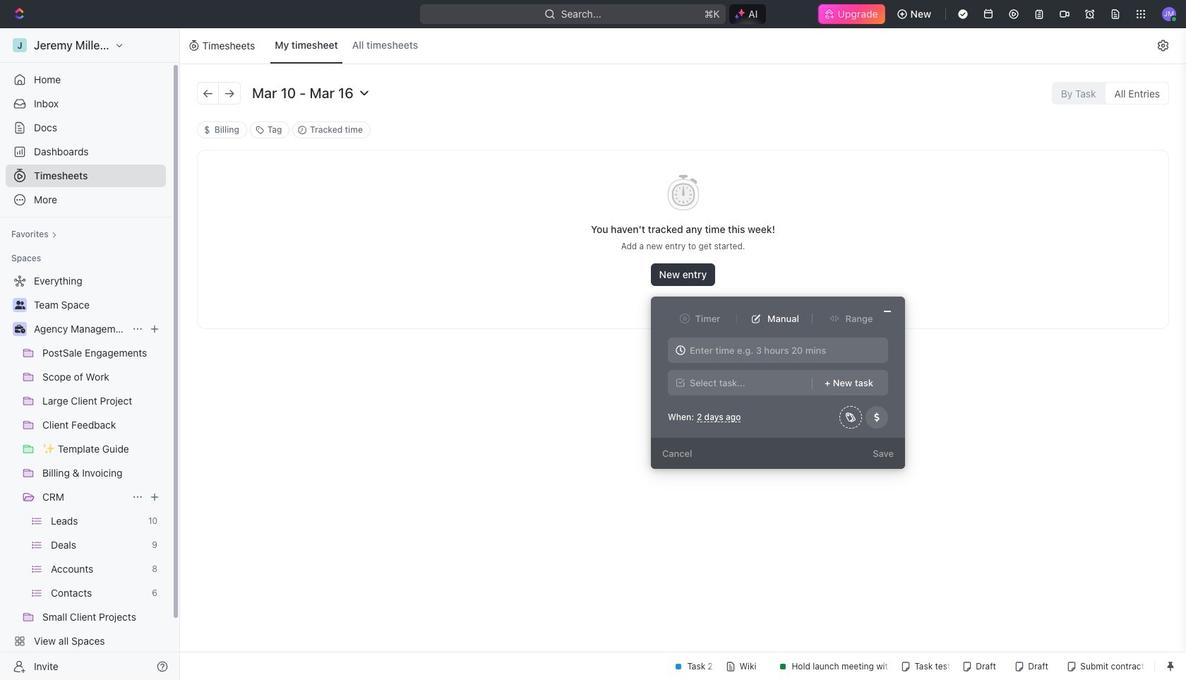 Task type: vqa. For each thing, say whether or not it's contained in the screenshot.
bottom and
no



Task type: locate. For each thing, give the bounding box(es) containing it.
tree
[[6, 270, 166, 676]]

tree inside the sidebar navigation
[[6, 270, 166, 676]]

sidebar navigation
[[0, 28, 180, 680]]



Task type: describe. For each thing, give the bounding box(es) containing it.
Enter time e.g. 3 hours 20 mins text field
[[668, 338, 888, 363]]

business time image
[[14, 325, 25, 333]]



